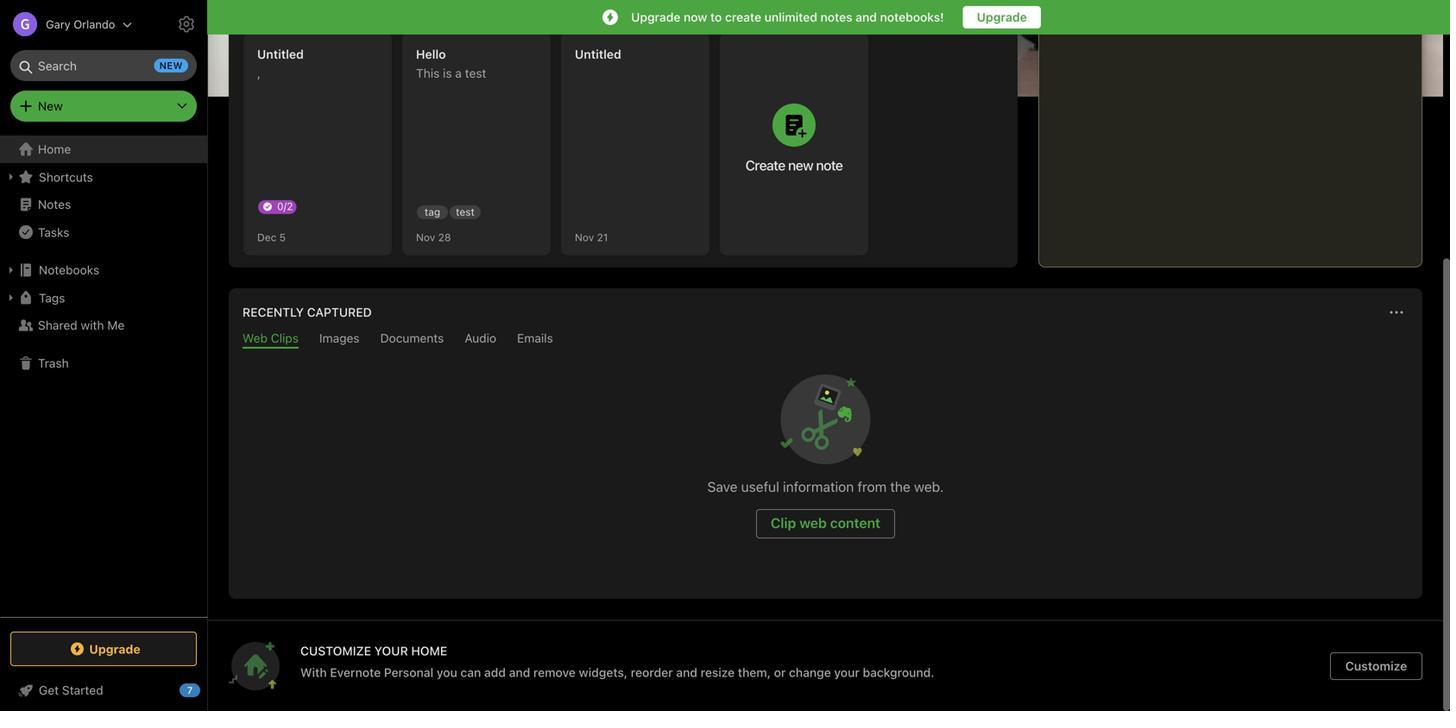 Task type: locate. For each thing, give the bounding box(es) containing it.
Help and Learning task checklist field
[[0, 677, 207, 705]]

and right notes
[[856, 10, 877, 24]]

1 nov from the left
[[416, 231, 436, 244]]

0 horizontal spatial nov
[[416, 231, 436, 244]]

untitled
[[257, 47, 304, 61], [575, 47, 622, 61]]

nov left 21
[[575, 231, 594, 244]]

new
[[38, 99, 63, 113]]

5
[[280, 231, 286, 244]]

0 vertical spatial new
[[159, 60, 183, 71]]

create new note
[[746, 157, 843, 174]]

with
[[301, 666, 327, 680]]

test right a
[[465, 66, 487, 80]]

shared
[[38, 318, 77, 333]]

customize your home with evernote personal you can add and remove widgets, reorder and resize them, or change your background.
[[301, 644, 935, 680]]

customize button
[[1329, 48, 1423, 76], [1331, 653, 1423, 681]]

audio
[[465, 331, 497, 345]]

home
[[411, 644, 448, 659]]

can
[[461, 666, 481, 680]]

1 vertical spatial new
[[789, 157, 814, 174]]

test
[[465, 66, 487, 80], [456, 206, 475, 218]]

captured
[[307, 305, 372, 320]]

shortcuts button
[[0, 163, 206, 191]]

2 nov from the left
[[575, 231, 594, 244]]

test right tag
[[456, 206, 475, 218]]

documents tab
[[380, 331, 444, 349]]

tasks
[[38, 225, 69, 239]]

create
[[746, 157, 786, 174]]

new down settings icon
[[159, 60, 183, 71]]

gary!
[[356, 52, 397, 72]]

1 horizontal spatial untitled
[[575, 47, 622, 61]]

clips
[[271, 331, 299, 345]]

background.
[[863, 666, 935, 680]]

shortcuts
[[39, 170, 93, 184]]

and
[[856, 10, 877, 24], [509, 666, 531, 680], [677, 666, 698, 680]]

new left note
[[789, 157, 814, 174]]

1 horizontal spatial nov
[[575, 231, 594, 244]]

new inside search field
[[159, 60, 183, 71]]

new search field
[[22, 50, 188, 81]]

hello
[[416, 47, 446, 61]]

tags
[[39, 291, 65, 305]]

create
[[726, 10, 762, 24]]

more actions image
[[1387, 302, 1408, 323]]

untitled for untitled ,
[[257, 47, 304, 61]]

1 vertical spatial test
[[456, 206, 475, 218]]

1 untitled from the left
[[257, 47, 304, 61]]

upgrade button
[[964, 6, 1041, 29]]

a
[[455, 66, 462, 80]]

0 horizontal spatial untitled
[[257, 47, 304, 61]]

customize
[[1360, 55, 1416, 68], [1346, 659, 1408, 674]]

and left resize
[[677, 666, 698, 680]]

resize
[[701, 666, 735, 680]]

1 horizontal spatial upgrade
[[631, 10, 681, 24]]

0 vertical spatial test
[[465, 66, 487, 80]]

now
[[684, 10, 708, 24]]

me
[[107, 318, 125, 333]]

upgrade inside button
[[977, 10, 1028, 24]]

nov 28
[[416, 231, 451, 244]]

untitled for untitled
[[575, 47, 622, 61]]

click to collapse image
[[201, 680, 214, 700]]

clip web content button
[[757, 510, 896, 539]]

notebooks!
[[881, 10, 945, 24]]

2 horizontal spatial upgrade
[[977, 10, 1028, 24]]

your
[[375, 644, 408, 659]]

tree containing home
[[0, 136, 207, 617]]

new inside button
[[789, 157, 814, 174]]

settings image
[[176, 14, 197, 35]]

personal
[[384, 666, 434, 680]]

test inside hello this is a test
[[465, 66, 487, 80]]

recently captured button
[[239, 302, 372, 323]]

2 untitled from the left
[[575, 47, 622, 61]]

images tab
[[320, 331, 360, 349]]

information
[[783, 479, 854, 495]]

new button
[[10, 91, 197, 122]]

get
[[39, 684, 59, 698]]

shared with me
[[38, 318, 125, 333]]

is
[[443, 66, 452, 80]]

nov 21
[[575, 231, 608, 244]]

expand tags image
[[4, 291, 18, 305]]

trash link
[[0, 350, 206, 377]]

new
[[159, 60, 183, 71], [789, 157, 814, 174]]

add
[[484, 666, 506, 680]]

nov
[[416, 231, 436, 244], [575, 231, 594, 244]]

create new note button
[[720, 33, 869, 256]]

useful
[[742, 479, 780, 495]]

0 horizontal spatial upgrade
[[89, 642, 141, 657]]

upgrade for upgrade button
[[977, 10, 1028, 24]]

nov for nov 21
[[575, 231, 594, 244]]

notes
[[821, 10, 853, 24]]

tree
[[0, 136, 207, 617]]

or
[[774, 666, 786, 680]]

0 horizontal spatial new
[[159, 60, 183, 71]]

nov left 28
[[416, 231, 436, 244]]

web clips tab
[[243, 331, 299, 349]]

widgets,
[[579, 666, 628, 680]]

1 horizontal spatial new
[[789, 157, 814, 174]]

tab list
[[232, 331, 1420, 349]]

afternoon,
[[275, 52, 352, 72]]

dec
[[257, 231, 277, 244]]

and right add
[[509, 666, 531, 680]]



Task type: describe. For each thing, give the bounding box(es) containing it.
More actions field
[[1385, 301, 1410, 325]]

1 vertical spatial customize
[[1346, 659, 1408, 674]]

1 vertical spatial customize button
[[1331, 653, 1423, 681]]

tags button
[[0, 284, 206, 312]]

notes
[[38, 197, 71, 212]]

clip web content
[[771, 515, 881, 532]]

upgrade now to create unlimited notes and notebooks!
[[631, 10, 945, 24]]

upgrade button
[[10, 632, 197, 667]]

from
[[858, 479, 887, 495]]

notes link
[[0, 191, 206, 219]]

good afternoon, gary!
[[229, 52, 397, 72]]

,
[[257, 66, 261, 80]]

your
[[835, 666, 860, 680]]

0 vertical spatial customize button
[[1329, 48, 1423, 76]]

dec 5
[[257, 231, 286, 244]]

tasks button
[[0, 219, 206, 246]]

hello this is a test
[[416, 47, 487, 80]]

change
[[789, 666, 832, 680]]

trash
[[38, 356, 69, 371]]

notebooks
[[39, 263, 99, 277]]

7
[[187, 685, 193, 697]]

1 horizontal spatial and
[[677, 666, 698, 680]]

recently captured
[[243, 305, 372, 320]]

home
[[38, 142, 71, 156]]

get started
[[39, 684, 103, 698]]

0 vertical spatial customize
[[1360, 55, 1416, 68]]

reorder
[[631, 666, 673, 680]]

create new note tab panel
[[229, 17, 1018, 268]]

0 horizontal spatial and
[[509, 666, 531, 680]]

emails tab
[[517, 331, 553, 349]]

28
[[438, 231, 451, 244]]

save
[[708, 479, 738, 495]]

untitled ,
[[257, 47, 304, 80]]

emails
[[517, 331, 553, 345]]

web clips
[[243, 331, 299, 345]]

orlando
[[74, 18, 115, 31]]

0/2
[[277, 200, 293, 212]]

started
[[62, 684, 103, 698]]

gary
[[46, 18, 71, 31]]

21
[[597, 231, 608, 244]]

content
[[831, 515, 881, 532]]

web
[[800, 515, 827, 532]]

the
[[891, 479, 911, 495]]

evernote
[[330, 666, 381, 680]]

upgrade for upgrade now to create unlimited notes and notebooks!
[[631, 10, 681, 24]]

documents
[[380, 331, 444, 345]]

Account field
[[0, 7, 132, 41]]

tag
[[425, 206, 441, 218]]

audio tab
[[465, 331, 497, 349]]

with
[[81, 318, 104, 333]]

expand notebooks image
[[4, 263, 18, 277]]

2 horizontal spatial and
[[856, 10, 877, 24]]

shared with me link
[[0, 312, 206, 339]]

web clips tab panel
[[229, 349, 1423, 599]]

you
[[437, 666, 458, 680]]

clip
[[771, 515, 797, 532]]

remove
[[534, 666, 576, 680]]

images
[[320, 331, 360, 345]]

this
[[416, 66, 440, 80]]

gary orlando
[[46, 18, 115, 31]]

web.
[[915, 479, 944, 495]]

Start writing… text field
[[1054, 1, 1422, 253]]

unlimited
[[765, 10, 818, 24]]

Search text field
[[22, 50, 185, 81]]

upgrade inside popup button
[[89, 642, 141, 657]]

them,
[[738, 666, 771, 680]]

note
[[817, 157, 843, 174]]

save useful information from the web.
[[708, 479, 944, 495]]

web
[[243, 331, 268, 345]]

customize
[[301, 644, 371, 659]]

nov for nov 28
[[416, 231, 436, 244]]

tab list containing web clips
[[232, 331, 1420, 349]]

recently
[[243, 305, 304, 320]]

to
[[711, 10, 722, 24]]

notebooks link
[[0, 257, 206, 284]]

home link
[[0, 136, 207, 163]]



Task type: vqa. For each thing, say whether or not it's contained in the screenshot.
Sort options "field"
no



